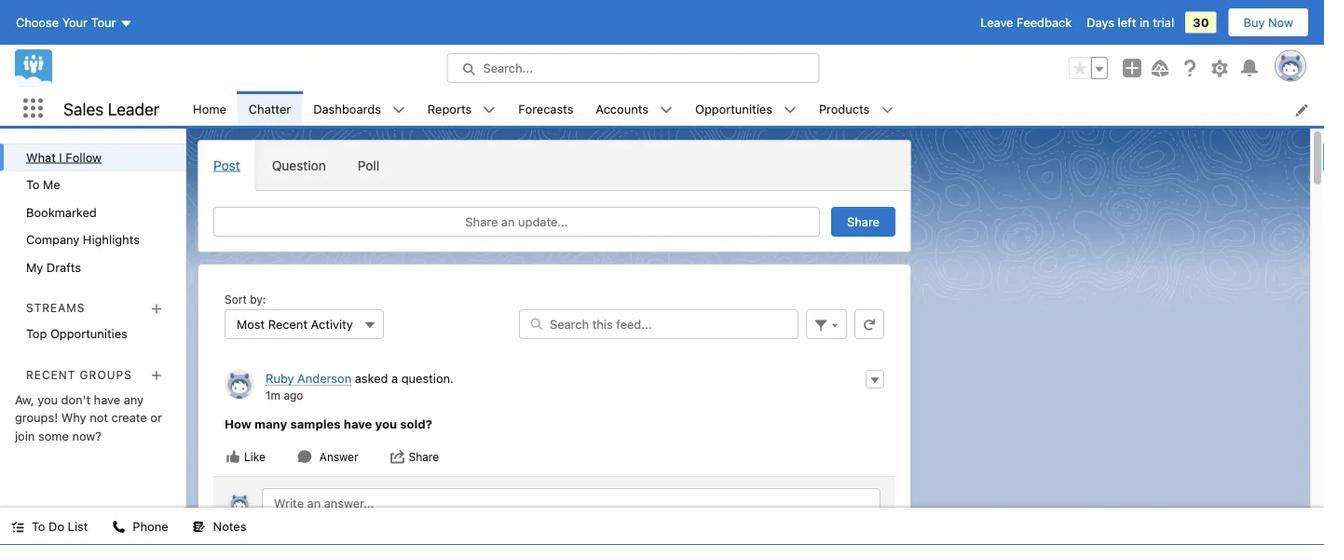 Task type: vqa. For each thing, say whether or not it's contained in the screenshot.
Share to the left
yes



Task type: describe. For each thing, give the bounding box(es) containing it.
text default image for share popup button
[[390, 449, 405, 464]]

aw,
[[15, 393, 34, 407]]

groups!
[[15, 411, 58, 425]]

streams link
[[26, 302, 85, 315]]

not
[[90, 411, 108, 425]]

any
[[124, 393, 144, 407]]

0 horizontal spatial recent
[[26, 368, 76, 381]]

text default image for "notes" button
[[193, 521, 206, 534]]

most
[[237, 317, 265, 331]]

have for don't
[[94, 393, 120, 407]]

days left in trial
[[1087, 15, 1175, 29]]

how
[[225, 417, 251, 431]]

opportunities list item
[[684, 91, 808, 126]]

accounts list item
[[585, 91, 684, 126]]

company
[[26, 233, 79, 247]]

share inside share button
[[847, 215, 880, 229]]

post
[[213, 158, 240, 173]]

asked
[[355, 371, 388, 385]]

1m ago link
[[266, 389, 303, 402]]

some
[[38, 429, 69, 443]]

share button
[[832, 207, 896, 237]]

feedback
[[1017, 15, 1072, 29]]

you inside aw, you don't have any groups!
[[37, 393, 58, 407]]

post link
[[199, 141, 256, 190]]

samples
[[290, 417, 341, 431]]

answer button
[[296, 448, 359, 465]]

ruby anderson link
[[266, 371, 352, 386]]

left
[[1118, 15, 1137, 29]]

share inside share popup button
[[409, 450, 439, 463]]

poll link
[[342, 141, 395, 190]]

create
[[111, 411, 147, 425]]

leader
[[108, 99, 159, 119]]

don't
[[61, 393, 90, 407]]

list containing home
[[182, 91, 1325, 126]]

question link
[[256, 141, 342, 190]]

Search this feed... search field
[[519, 309, 799, 339]]

days
[[1087, 15, 1115, 29]]

phone
[[133, 520, 168, 534]]

chatter
[[249, 101, 291, 115]]

why
[[61, 411, 86, 425]]

do
[[49, 520, 64, 534]]

sort
[[225, 293, 247, 306]]

ruby anderson, 1m ago element
[[213, 358, 896, 476]]

leave feedback
[[981, 15, 1072, 29]]

anderson
[[297, 371, 352, 385]]

or
[[150, 411, 162, 425]]

text default image for accounts
[[660, 103, 673, 116]]

activity
[[311, 317, 353, 331]]

update...
[[518, 215, 568, 229]]

choose
[[16, 15, 59, 29]]

sort by:
[[225, 293, 266, 306]]

buy now button
[[1228, 7, 1310, 37]]

buy now
[[1244, 15, 1294, 29]]

text default image for reports
[[483, 103, 496, 116]]

top opportunities
[[26, 327, 128, 341]]

me
[[43, 178, 60, 192]]

choose your tour
[[16, 15, 116, 29]]

like
[[244, 450, 266, 463]]

products
[[819, 101, 870, 115]]

an
[[501, 215, 515, 229]]

now
[[1269, 15, 1294, 29]]

have for samples
[[344, 417, 372, 431]]

30
[[1193, 15, 1210, 29]]

to do list
[[32, 520, 88, 534]]

home
[[193, 101, 226, 115]]

recent inside sort by:, most recent activity button
[[268, 317, 308, 331]]

what i follow
[[26, 150, 102, 164]]

share an update... button
[[213, 207, 820, 237]]

bookmarked
[[26, 205, 97, 219]]

sold?
[[400, 417, 432, 431]]

sales leader
[[63, 99, 159, 119]]

join
[[15, 429, 35, 443]]

ruby anderson image
[[228, 492, 251, 515]]

many
[[254, 417, 287, 431]]

your
[[62, 15, 88, 29]]



Task type: locate. For each thing, give the bounding box(es) containing it.
1 vertical spatial to
[[32, 520, 45, 534]]

forecasts
[[518, 101, 574, 115]]

0 vertical spatial have
[[94, 393, 120, 407]]

ago
[[284, 389, 303, 402]]

text default image right reports
[[483, 103, 496, 116]]

1 horizontal spatial share
[[466, 215, 498, 229]]

tab list containing post
[[198, 140, 912, 191]]

text default image left notes on the bottom left of the page
[[193, 521, 206, 534]]

to left me
[[26, 178, 40, 192]]

to do list button
[[0, 508, 99, 545]]

1 horizontal spatial have
[[344, 417, 372, 431]]

you
[[37, 393, 58, 407], [375, 417, 397, 431]]

text default image down "sold?"
[[390, 449, 405, 464]]

groups
[[80, 368, 132, 381]]

most recent activity
[[237, 317, 353, 331]]

text default image right accounts
[[660, 103, 673, 116]]

i
[[59, 150, 62, 164]]

tour
[[91, 15, 116, 29]]

text default image inside "notes" button
[[193, 521, 206, 534]]

recent groups link
[[26, 368, 132, 381]]

follow
[[66, 150, 102, 164]]

ruby
[[266, 371, 294, 385]]

text default image inside phone 'button'
[[112, 521, 125, 534]]

1 vertical spatial recent
[[26, 368, 76, 381]]

0 horizontal spatial have
[[94, 393, 120, 407]]

my drafts link
[[0, 254, 186, 281]]

to inside button
[[32, 520, 45, 534]]

to me
[[26, 178, 60, 192]]

list
[[68, 520, 88, 534]]

opportunities
[[695, 101, 773, 115], [50, 327, 128, 341]]

drafts
[[46, 260, 81, 274]]

by:
[[250, 293, 266, 306]]

question.
[[402, 371, 454, 385]]

home link
[[182, 91, 238, 126]]

Write an answer... text field
[[262, 488, 881, 518]]

text default image left answer
[[297, 449, 312, 464]]

to left "do"
[[32, 520, 45, 534]]

0 horizontal spatial opportunities
[[50, 327, 128, 341]]

have down ruby anderson asked a question. 1m ago
[[344, 417, 372, 431]]

to for to me
[[26, 178, 40, 192]]

ruby anderson asked a question. 1m ago
[[266, 371, 454, 402]]

how many samples have you sold?
[[225, 417, 432, 431]]

0 vertical spatial opportunities
[[695, 101, 773, 115]]

search...
[[483, 61, 533, 75]]

0 horizontal spatial share
[[409, 450, 439, 463]]

answer
[[320, 450, 358, 463]]

text default image for to do list button
[[11, 521, 24, 534]]

opportunities link
[[684, 91, 784, 126]]

1 vertical spatial have
[[344, 417, 372, 431]]

tab list
[[198, 140, 912, 191]]

to me link
[[0, 171, 186, 199]]

opportunities inside "link"
[[695, 101, 773, 115]]

what
[[26, 150, 56, 164]]

company highlights link
[[0, 226, 186, 254]]

to
[[26, 178, 40, 192], [32, 520, 45, 534]]

to for to do list
[[32, 520, 45, 534]]

accounts link
[[585, 91, 660, 126]]

text default image inside accounts list item
[[660, 103, 673, 116]]

in
[[1140, 15, 1150, 29]]

ruby anderson image
[[225, 369, 254, 399]]

share
[[466, 215, 498, 229], [847, 215, 880, 229], [409, 450, 439, 463]]

0 vertical spatial you
[[37, 393, 58, 407]]

reports
[[428, 101, 472, 115]]

choose your tour button
[[15, 7, 134, 37]]

text default image inside share popup button
[[390, 449, 405, 464]]

text default image left phone
[[112, 521, 125, 534]]

1m
[[266, 389, 281, 402]]

my drafts
[[26, 260, 81, 274]]

a
[[392, 371, 398, 385]]

group
[[1069, 57, 1108, 79]]

text default image for like button
[[226, 449, 241, 464]]

share button
[[389, 448, 440, 465]]

have up not
[[94, 393, 120, 407]]

products link
[[808, 91, 881, 126]]

0 horizontal spatial text default image
[[112, 521, 125, 534]]

aw, you don't have any groups!
[[15, 393, 144, 425]]

0 horizontal spatial you
[[37, 393, 58, 407]]

dashboards
[[313, 101, 381, 115]]

text default image inside like button
[[226, 449, 241, 464]]

top opportunities link
[[0, 320, 186, 348]]

have
[[94, 393, 120, 407], [344, 417, 372, 431]]

have inside aw, you don't have any groups!
[[94, 393, 120, 407]]

my
[[26, 260, 43, 274]]

chatter link
[[238, 91, 302, 126]]

1 horizontal spatial text default image
[[483, 103, 496, 116]]

why not create or join some now?
[[15, 411, 162, 443]]

share an update...
[[466, 215, 568, 229]]

recent up don't at the left
[[26, 368, 76, 381]]

1 horizontal spatial opportunities
[[695, 101, 773, 115]]

text default image
[[392, 103, 405, 116], [226, 449, 241, 464], [297, 449, 312, 464], [390, 449, 405, 464], [11, 521, 24, 534], [193, 521, 206, 534]]

you inside ruby anderson, 1m ago element
[[375, 417, 397, 431]]

to inside "link"
[[26, 178, 40, 192]]

bookmarked link
[[0, 199, 186, 226]]

company highlights
[[26, 233, 140, 247]]

now?
[[72, 429, 102, 443]]

trial
[[1153, 15, 1175, 29]]

highlights
[[83, 233, 140, 247]]

what i follow link
[[0, 144, 186, 171]]

2 horizontal spatial share
[[847, 215, 880, 229]]

question
[[272, 158, 326, 173]]

reports list item
[[417, 91, 507, 126]]

list
[[182, 91, 1325, 126]]

2 horizontal spatial text default image
[[660, 103, 673, 116]]

text default image inside to do list button
[[11, 521, 24, 534]]

1 vertical spatial opportunities
[[50, 327, 128, 341]]

text default image left 'like'
[[226, 449, 241, 464]]

1 horizontal spatial recent
[[268, 317, 308, 331]]

notes
[[213, 520, 246, 534]]

dashboards link
[[302, 91, 392, 126]]

accounts
[[596, 101, 649, 115]]

dashboards list item
[[302, 91, 417, 126]]

leave feedback link
[[981, 15, 1072, 29]]

leave
[[981, 15, 1014, 29]]

sales
[[63, 99, 104, 119]]

search... button
[[447, 53, 820, 83]]

notes button
[[181, 508, 258, 545]]

you up groups!
[[37, 393, 58, 407]]

forecasts link
[[507, 91, 585, 126]]

Sort by: button
[[225, 309, 384, 339]]

poll
[[358, 158, 380, 173]]

1 vertical spatial you
[[375, 417, 397, 431]]

1 horizontal spatial you
[[375, 417, 397, 431]]

text default image left "do"
[[11, 521, 24, 534]]

text default image inside dashboards list item
[[392, 103, 405, 116]]

products list item
[[808, 91, 906, 126]]

streams
[[26, 302, 85, 315]]

have inside ruby anderson, 1m ago element
[[344, 417, 372, 431]]

share inside share an update... button
[[466, 215, 498, 229]]

text default image
[[483, 103, 496, 116], [660, 103, 673, 116], [112, 521, 125, 534]]

recent right most
[[268, 317, 308, 331]]

0 vertical spatial to
[[26, 178, 40, 192]]

top
[[26, 327, 47, 341]]

recent groups
[[26, 368, 132, 381]]

text default image inside reports list item
[[483, 103, 496, 116]]

text default image inside the answer "button"
[[297, 449, 312, 464]]

0 vertical spatial recent
[[268, 317, 308, 331]]

you left "sold?"
[[375, 417, 397, 431]]

text default image left reports link
[[392, 103, 405, 116]]



